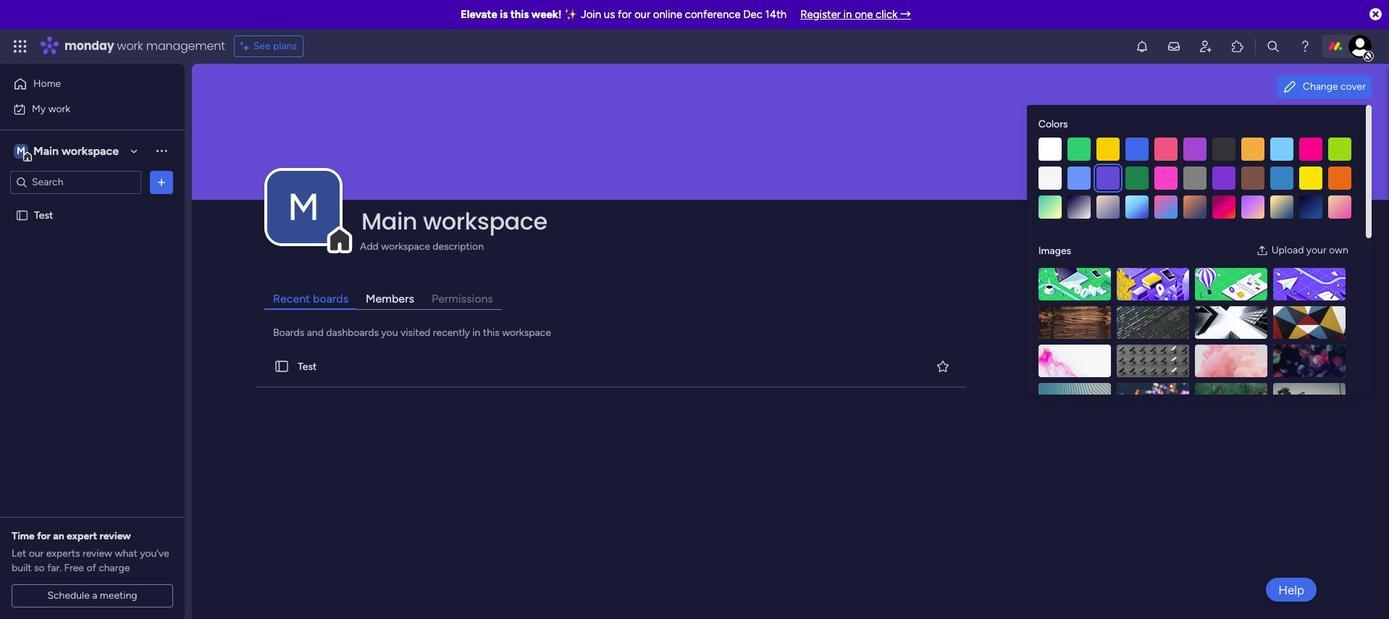 Task type: locate. For each thing, give the bounding box(es) containing it.
our left online
[[635, 8, 651, 21]]

0 horizontal spatial this
[[483, 327, 500, 339]]

so
[[34, 562, 45, 575]]

home button
[[9, 72, 156, 96]]

main down my work
[[33, 144, 59, 158]]

add
[[360, 241, 379, 253]]

monday
[[64, 38, 114, 54]]

select product image
[[13, 39, 28, 54]]

1 vertical spatial main workspace
[[362, 205, 547, 238]]

change cover
[[1303, 80, 1366, 93]]

in left one
[[844, 8, 852, 21]]

test list box
[[0, 200, 185, 423]]

work right monday
[[117, 38, 143, 54]]

let
[[12, 548, 26, 560]]

m
[[17, 145, 25, 157], [288, 185, 320, 230]]

week!
[[532, 8, 562, 21]]

0 vertical spatial test
[[34, 209, 53, 221]]

0 horizontal spatial in
[[473, 327, 481, 339]]

for right us
[[618, 8, 632, 21]]

work for my
[[48, 103, 70, 115]]

0 vertical spatial review
[[100, 530, 131, 543]]

review up "what"
[[100, 530, 131, 543]]

0 horizontal spatial test
[[34, 209, 53, 221]]

main workspace
[[33, 144, 119, 158], [362, 205, 547, 238]]

1 horizontal spatial m
[[288, 185, 320, 230]]

1 horizontal spatial workspace image
[[267, 171, 340, 243]]

0 vertical spatial m
[[17, 145, 25, 157]]

test down search in workspace 'field' on the left
[[34, 209, 53, 221]]

1 horizontal spatial our
[[635, 8, 651, 21]]

our
[[635, 8, 651, 21], [29, 548, 44, 560]]

option
[[0, 202, 185, 205]]

✨
[[565, 8, 578, 21]]

help
[[1279, 583, 1305, 597]]

0 horizontal spatial main workspace
[[33, 144, 119, 158]]

0 horizontal spatial work
[[48, 103, 70, 115]]

far.
[[47, 562, 62, 575]]

0 vertical spatial our
[[635, 8, 651, 21]]

register
[[801, 8, 841, 21]]

colors
[[1039, 118, 1068, 130]]

0 vertical spatial main workspace
[[33, 144, 119, 158]]

free
[[64, 562, 84, 575]]

images
[[1039, 245, 1072, 257]]

1 horizontal spatial main workspace
[[362, 205, 547, 238]]

public board image inside test list box
[[15, 208, 29, 222]]

and
[[307, 327, 324, 339]]

visited
[[401, 327, 431, 339]]

0 vertical spatial for
[[618, 8, 632, 21]]

m inside workspace selection element
[[17, 145, 25, 157]]

upload your own button
[[1251, 239, 1355, 262]]

review up of
[[83, 548, 112, 560]]

0 horizontal spatial for
[[37, 530, 51, 543]]

test down and
[[298, 360, 317, 373]]

0 horizontal spatial m
[[17, 145, 25, 157]]

1 vertical spatial our
[[29, 548, 44, 560]]

home
[[33, 78, 61, 90]]

1 vertical spatial in
[[473, 327, 481, 339]]

m button
[[267, 171, 340, 243]]

work
[[117, 38, 143, 54], [48, 103, 70, 115]]

upload
[[1272, 244, 1304, 256]]

click
[[876, 8, 898, 21]]

1 vertical spatial test
[[298, 360, 317, 373]]

experts
[[46, 548, 80, 560]]

work inside button
[[48, 103, 70, 115]]

0 horizontal spatial public board image
[[15, 208, 29, 222]]

for
[[618, 8, 632, 21], [37, 530, 51, 543]]

register in one click →
[[801, 8, 911, 21]]

this
[[511, 8, 529, 21], [483, 327, 500, 339]]

1 horizontal spatial main
[[362, 205, 417, 238]]

this right is
[[511, 8, 529, 21]]

for left an at left bottom
[[37, 530, 51, 543]]

1 vertical spatial m
[[288, 185, 320, 230]]

members
[[366, 292, 414, 306]]

1 horizontal spatial test
[[298, 360, 317, 373]]

notifications image
[[1135, 39, 1150, 54]]

schedule a meeting button
[[12, 585, 173, 608]]

join
[[581, 8, 601, 21]]

0 horizontal spatial our
[[29, 548, 44, 560]]

0 horizontal spatial main
[[33, 144, 59, 158]]

main
[[33, 144, 59, 158], [362, 205, 417, 238]]

options image
[[154, 175, 169, 189]]

1 vertical spatial for
[[37, 530, 51, 543]]

1 horizontal spatial in
[[844, 8, 852, 21]]

main workspace up search in workspace 'field' on the left
[[33, 144, 119, 158]]

is
[[500, 8, 508, 21]]

of
[[87, 562, 96, 575]]

0 horizontal spatial workspace image
[[14, 143, 28, 159]]

main up add
[[362, 205, 417, 238]]

main workspace up description
[[362, 205, 547, 238]]

this right recently
[[483, 327, 500, 339]]

1 vertical spatial review
[[83, 548, 112, 560]]

0 vertical spatial this
[[511, 8, 529, 21]]

1 vertical spatial public board image
[[274, 359, 290, 375]]

1 vertical spatial main
[[362, 205, 417, 238]]

workspace options image
[[154, 144, 169, 158]]

in right recently
[[473, 327, 481, 339]]

review
[[100, 530, 131, 543], [83, 548, 112, 560]]

public board image
[[15, 208, 29, 222], [274, 359, 290, 375]]

0 vertical spatial public board image
[[15, 208, 29, 222]]

in
[[844, 8, 852, 21], [473, 327, 481, 339]]

1 vertical spatial workspace image
[[267, 171, 340, 243]]

apps image
[[1231, 39, 1245, 54]]

our up "so" at the left
[[29, 548, 44, 560]]

permissions
[[432, 292, 493, 306]]

our inside time for an expert review let our experts review what you've built so far. free of charge
[[29, 548, 44, 560]]

test
[[34, 209, 53, 221], [298, 360, 317, 373]]

cover
[[1341, 80, 1366, 93]]

see
[[253, 40, 271, 52]]

1 horizontal spatial work
[[117, 38, 143, 54]]

main workspace inside workspace selection element
[[33, 144, 119, 158]]

0 vertical spatial work
[[117, 38, 143, 54]]

workspace image
[[14, 143, 28, 159], [267, 171, 340, 243]]

work right my
[[48, 103, 70, 115]]

see plans button
[[234, 35, 304, 57]]

Search in workspace field
[[30, 174, 121, 191]]

workspace
[[62, 144, 119, 158], [423, 205, 547, 238], [381, 241, 430, 253], [502, 327, 551, 339]]

0 vertical spatial main
[[33, 144, 59, 158]]

my
[[32, 103, 46, 115]]

1 vertical spatial work
[[48, 103, 70, 115]]

inbox image
[[1167, 39, 1182, 54]]

built
[[12, 562, 32, 575]]

a
[[92, 590, 97, 602]]

Main workspace field
[[358, 205, 1331, 238]]

elevate is this week! ✨ join us for our online conference dec 14th
[[461, 8, 787, 21]]

one
[[855, 8, 873, 21]]



Task type: vqa. For each thing, say whether or not it's contained in the screenshot.
EXPLORE OPTION
no



Task type: describe. For each thing, give the bounding box(es) containing it.
workspace selection element
[[14, 142, 121, 161]]

search everything image
[[1266, 39, 1281, 54]]

online
[[653, 8, 683, 21]]

what
[[115, 548, 137, 560]]

plans
[[273, 40, 297, 52]]

an
[[53, 530, 64, 543]]

change cover button
[[1277, 75, 1372, 99]]

photo icon image
[[1257, 245, 1268, 256]]

recently
[[433, 327, 470, 339]]

test inside list box
[[34, 209, 53, 221]]

work for monday
[[117, 38, 143, 54]]

register in one click → link
[[801, 8, 911, 21]]

conference
[[685, 8, 741, 21]]

1 horizontal spatial for
[[618, 8, 632, 21]]

1 horizontal spatial this
[[511, 8, 529, 21]]

description
[[433, 241, 484, 253]]

my work
[[32, 103, 70, 115]]

your
[[1307, 244, 1327, 256]]

recent boards
[[273, 292, 349, 306]]

→
[[901, 8, 911, 21]]

help image
[[1298, 39, 1313, 54]]

brad klo image
[[1349, 35, 1372, 58]]

1 vertical spatial this
[[483, 327, 500, 339]]

boards
[[313, 292, 349, 306]]

management
[[146, 38, 225, 54]]

own
[[1329, 244, 1349, 256]]

expert
[[67, 530, 97, 543]]

m inside popup button
[[288, 185, 320, 230]]

invite members image
[[1199, 39, 1213, 54]]

monday work management
[[64, 38, 225, 54]]

meeting
[[100, 590, 137, 602]]

main inside workspace selection element
[[33, 144, 59, 158]]

change
[[1303, 80, 1338, 93]]

schedule
[[47, 590, 90, 602]]

0 vertical spatial workspace image
[[14, 143, 28, 159]]

dashboards
[[326, 327, 379, 339]]

add workspace description
[[360, 241, 484, 253]]

add to favorites image
[[936, 359, 950, 374]]

my work button
[[9, 97, 156, 121]]

time for an expert review let our experts review what you've built so far. free of charge
[[12, 530, 169, 575]]

14th
[[765, 8, 787, 21]]

recent
[[273, 292, 310, 306]]

for inside time for an expert review let our experts review what you've built so far. free of charge
[[37, 530, 51, 543]]

you've
[[140, 548, 169, 560]]

test link
[[252, 346, 969, 388]]

help button
[[1266, 578, 1317, 602]]

elevate
[[461, 8, 498, 21]]

time
[[12, 530, 35, 543]]

us
[[604, 8, 615, 21]]

schedule a meeting
[[47, 590, 137, 602]]

upload your own
[[1272, 244, 1349, 256]]

see plans
[[253, 40, 297, 52]]

charge
[[99, 562, 130, 575]]

dec
[[744, 8, 763, 21]]

you
[[381, 327, 398, 339]]

0 vertical spatial in
[[844, 8, 852, 21]]

boards
[[273, 327, 304, 339]]

1 horizontal spatial public board image
[[274, 359, 290, 375]]

boards and dashboards you visited recently in this workspace
[[273, 327, 551, 339]]



